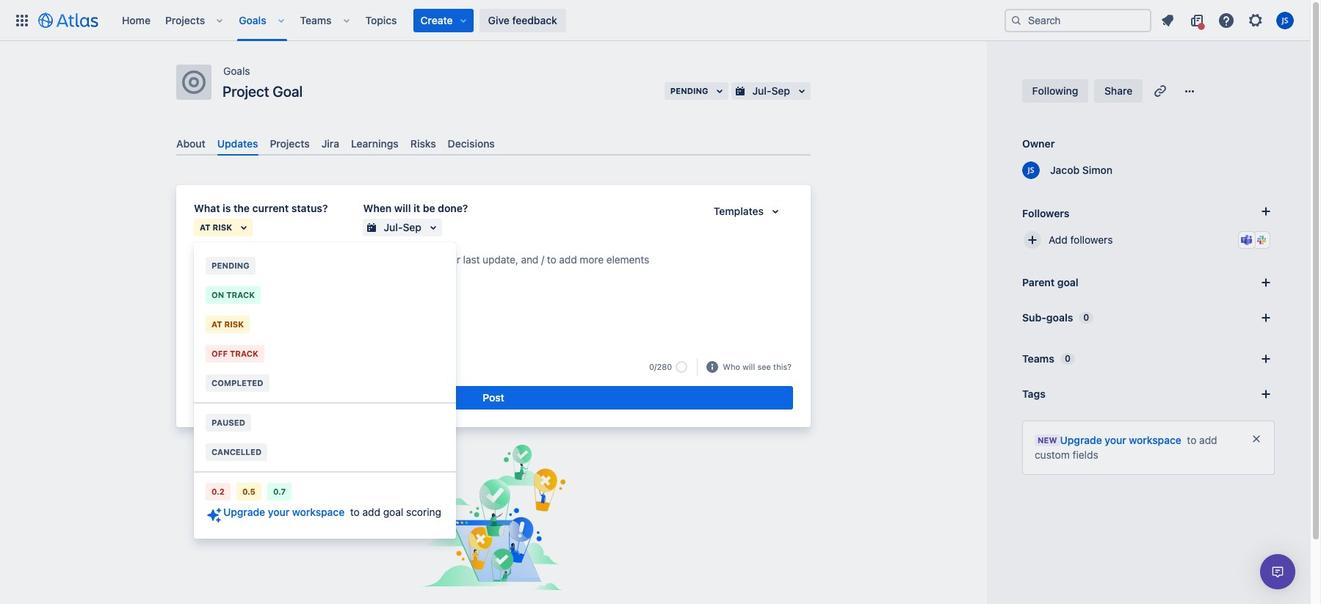 Task type: describe. For each thing, give the bounding box(es) containing it.
goals for goals
[[239, 14, 266, 26]]

jul-sep
[[384, 221, 422, 234]]

see
[[758, 362, 771, 372]]

at risk inside group
[[212, 320, 244, 329]]

will for when
[[394, 202, 411, 215]]

who
[[723, 362, 741, 372]]

add
[[1049, 234, 1068, 246]]

add followers
[[1049, 234, 1113, 246]]

home
[[122, 14, 151, 26]]

sub-goals
[[1023, 312, 1074, 324]]

off track
[[212, 349, 258, 359]]

teams link
[[296, 8, 336, 32]]

your inside group
[[268, 506, 290, 519]]

on track
[[212, 290, 255, 300]]

what is the current status?
[[194, 202, 328, 215]]

1 at risk button from the top
[[194, 219, 253, 237]]

jul-
[[384, 221, 403, 234]]

sub-
[[1023, 312, 1047, 324]]

0 for sub-goals
[[1084, 312, 1090, 323]]

share
[[1105, 84, 1133, 97]]

who will see this? button
[[722, 361, 793, 374]]

0/280
[[649, 362, 672, 372]]

tab list containing about
[[170, 132, 817, 156]]

will for who
[[743, 362, 755, 372]]

projects inside top element
[[165, 14, 205, 26]]

add for to add custom fields
[[1200, 434, 1218, 447]]

following
[[1033, 84, 1079, 97]]

topics
[[366, 14, 397, 26]]

this?
[[774, 362, 792, 372]]

msteams logo showing  channels are connected to this goal image
[[1242, 234, 1253, 246]]

workspace inside upgrade your workspace link
[[292, 506, 345, 519]]

group containing pending
[[194, 247, 456, 403]]

goals
[[1047, 312, 1074, 324]]

what
[[194, 202, 220, 215]]

add for to add goal scoring
[[363, 506, 381, 519]]

0 vertical spatial at risk
[[200, 223, 232, 232]]

open intercom messenger image
[[1270, 563, 1287, 581]]

track for on track
[[226, 290, 255, 300]]

off track button
[[194, 339, 456, 369]]

add a follower image
[[1258, 203, 1275, 220]]

post button
[[194, 387, 793, 410]]

1 vertical spatial projects
[[270, 137, 310, 150]]

paused
[[212, 418, 245, 428]]

insert emoji image
[[220, 359, 238, 376]]

risks
[[411, 137, 436, 150]]

risk inside group
[[224, 320, 244, 329]]

status?
[[291, 202, 328, 215]]

group containing upgrade your workspace
[[194, 242, 456, 539]]

tags
[[1023, 388, 1046, 400]]

teams inside top element
[[300, 14, 332, 26]]

new
[[1038, 436, 1058, 445]]

completed
[[212, 378, 263, 388]]

0 for teams
[[1065, 353, 1071, 364]]

project
[[223, 83, 269, 100]]

to add custom fields
[[1035, 434, 1218, 461]]

followers
[[1071, 234, 1113, 246]]

top element
[[9, 0, 1005, 41]]

updates
[[217, 137, 258, 150]]

search image
[[1011, 14, 1023, 26]]

give feedback button
[[479, 8, 566, 32]]

on track button
[[194, 281, 456, 310]]

atlas paid feature image
[[206, 507, 223, 525]]

pending button
[[194, 251, 456, 281]]

when will it be done?
[[363, 202, 468, 215]]

jira
[[322, 137, 339, 150]]



Task type: locate. For each thing, give the bounding box(es) containing it.
1 vertical spatial will
[[743, 362, 755, 372]]

goals link up goals project goal
[[235, 8, 271, 32]]

0 vertical spatial track
[[226, 290, 255, 300]]

0 vertical spatial at risk button
[[194, 219, 253, 237]]

2 at risk button from the top
[[194, 310, 456, 339]]

completed button
[[194, 369, 456, 398]]

when
[[363, 202, 392, 215]]

risk
[[213, 223, 232, 232], [224, 320, 244, 329]]

0 vertical spatial teams
[[300, 14, 332, 26]]

goal icon image
[[182, 71, 206, 94]]

done?
[[438, 202, 468, 215]]

upgrade up fields at bottom right
[[1061, 434, 1103, 447]]

track
[[226, 290, 255, 300], [230, 349, 258, 359]]

0 down the goals
[[1065, 353, 1071, 364]]

1 horizontal spatial projects
[[270, 137, 310, 150]]

will inside popup button
[[743, 362, 755, 372]]

the
[[234, 202, 250, 215]]

to down the cancelled button
[[350, 506, 360, 519]]

0 vertical spatial to
[[1188, 434, 1197, 447]]

0 horizontal spatial 0
[[1065, 353, 1071, 364]]

at down on in the left top of the page
[[212, 320, 222, 329]]

decisions
[[448, 137, 495, 150]]

1 horizontal spatial teams
[[1023, 353, 1055, 365]]

goal left scoring
[[383, 506, 404, 519]]

give
[[488, 14, 510, 26]]

add left scoring
[[363, 506, 381, 519]]

slack logo showing nan channels are connected to this goal image
[[1256, 234, 1268, 246]]

group
[[194, 242, 456, 539], [194, 247, 456, 403], [194, 403, 456, 472]]

1 horizontal spatial to
[[1188, 434, 1197, 447]]

1 horizontal spatial 0
[[1084, 312, 1090, 323]]

0 horizontal spatial add
[[363, 506, 381, 519]]

add followers button
[[1017, 224, 1281, 256]]

0 vertical spatial your
[[1105, 434, 1127, 447]]

0.5
[[242, 487, 256, 497]]

0 horizontal spatial workspace
[[292, 506, 345, 519]]

add files, videos, or images image
[[197, 359, 215, 376]]

0 right the goals
[[1084, 312, 1090, 323]]

projects
[[165, 14, 205, 26], [270, 137, 310, 150]]

0 vertical spatial risk
[[213, 223, 232, 232]]

0 horizontal spatial goal
[[383, 506, 404, 519]]

1 vertical spatial upgrade
[[223, 506, 265, 519]]

1 vertical spatial your
[[268, 506, 290, 519]]

0 horizontal spatial projects
[[165, 14, 205, 26]]

to inside to add custom fields
[[1188, 434, 1197, 447]]

sep
[[403, 221, 422, 234]]

1 vertical spatial teams
[[1023, 353, 1055, 365]]

to for to add custom fields
[[1188, 434, 1197, 447]]

goal
[[273, 83, 303, 100]]

track up the insert link icon
[[230, 349, 258, 359]]

close banner image
[[1251, 433, 1263, 445]]

parent goal
[[1023, 276, 1079, 289]]

goals project goal
[[223, 65, 303, 100]]

track inside button
[[226, 290, 255, 300]]

at risk
[[200, 223, 232, 232], [212, 320, 244, 329]]

1 vertical spatial at
[[212, 320, 222, 329]]

projects right home
[[165, 14, 205, 26]]

off
[[212, 349, 228, 359]]

teams left topics
[[300, 14, 332, 26]]

your right new
[[1105, 434, 1127, 447]]

topics link
[[361, 8, 402, 32]]

0 vertical spatial goal
[[1058, 276, 1079, 289]]

1 vertical spatial workspace
[[292, 506, 345, 519]]

goals link up project
[[223, 62, 250, 80]]

0 vertical spatial projects
[[165, 14, 205, 26]]

add inside to add custom fields
[[1200, 434, 1218, 447]]

1 horizontal spatial workspace
[[1129, 434, 1182, 447]]

banner containing home
[[0, 0, 1311, 41]]

track for off track
[[230, 349, 258, 359]]

0 vertical spatial at
[[200, 223, 211, 232]]

about
[[176, 137, 206, 150]]

goals inside goals project goal
[[223, 65, 250, 77]]

1 vertical spatial risk
[[224, 320, 244, 329]]

goal right parent
[[1058, 276, 1079, 289]]

jul-sep button
[[363, 219, 442, 237]]

1 horizontal spatial goal
[[1058, 276, 1079, 289]]

risk up 'off track'
[[224, 320, 244, 329]]

cancelled button
[[194, 438, 456, 467]]

tab list
[[170, 132, 817, 156]]

goals
[[239, 14, 266, 26], [223, 65, 250, 77]]

scoring
[[406, 506, 442, 519]]

will
[[394, 202, 411, 215], [743, 362, 755, 372]]

1 vertical spatial goals link
[[223, 62, 250, 80]]

1 group from the top
[[194, 242, 456, 539]]

upgrade
[[1061, 434, 1103, 447], [223, 506, 265, 519]]

1 horizontal spatial upgrade
[[1061, 434, 1103, 447]]

goals up project
[[223, 65, 250, 77]]

0 vertical spatial upgrade
[[1061, 434, 1103, 447]]

3 group from the top
[[194, 403, 456, 472]]

on
[[212, 290, 224, 300]]

teams up tags on the right bottom
[[1023, 353, 1055, 365]]

1 vertical spatial goals
[[223, 65, 250, 77]]

0 vertical spatial add
[[1200, 434, 1218, 447]]

be
[[423, 202, 435, 215]]

Search field
[[1005, 8, 1152, 32]]

will left 'it'
[[394, 202, 411, 215]]

fields
[[1073, 449, 1099, 461]]

projects left jira
[[270, 137, 310, 150]]

help image
[[1218, 11, 1236, 29]]

1 vertical spatial to
[[350, 506, 360, 519]]

0 horizontal spatial to
[[350, 506, 360, 519]]

to add goal scoring
[[350, 506, 442, 519]]

give feedback
[[488, 14, 557, 26]]

upgrade your workspace
[[223, 506, 345, 519]]

risk down is
[[213, 223, 232, 232]]

is
[[223, 202, 231, 215]]

feedback
[[512, 14, 557, 26]]

track right on in the left top of the page
[[226, 290, 255, 300]]

0 vertical spatial goals
[[239, 14, 266, 26]]

learnings
[[351, 137, 399, 150]]

who will see this?
[[723, 362, 792, 372]]

1 vertical spatial 0
[[1065, 353, 1071, 364]]

templates
[[714, 205, 764, 218]]

home link
[[118, 8, 155, 32]]

at risk button down pending button
[[194, 310, 456, 339]]

1 vertical spatial track
[[230, 349, 258, 359]]

will left "see"
[[743, 362, 755, 372]]

followers
[[1023, 207, 1070, 219]]

add left "close banner" icon
[[1200, 434, 1218, 447]]

1 horizontal spatial add
[[1200, 434, 1218, 447]]

0 vertical spatial workspace
[[1129, 434, 1182, 447]]

1 vertical spatial at risk button
[[194, 310, 456, 339]]

at risk down on track
[[212, 320, 244, 329]]

new upgrade your workspace
[[1038, 434, 1182, 447]]

to for to add goal scoring
[[350, 506, 360, 519]]

insert link image
[[244, 359, 262, 376]]

cancelled
[[212, 447, 262, 457]]

1 vertical spatial goal
[[383, 506, 404, 519]]

0 vertical spatial 0
[[1084, 312, 1090, 323]]

at down the what
[[200, 223, 211, 232]]

pending
[[212, 261, 250, 270]]

following button
[[1023, 79, 1089, 103]]

current
[[252, 202, 289, 215]]

your down 0.7
[[268, 506, 290, 519]]

1 vertical spatial at risk
[[212, 320, 244, 329]]

banner
[[0, 0, 1311, 41]]

at risk down the what
[[200, 223, 232, 232]]

0.2
[[212, 487, 225, 497]]

goals up goals project goal
[[239, 14, 266, 26]]

upgrade down 0.5
[[223, 506, 265, 519]]

1 horizontal spatial your
[[1105, 434, 1127, 447]]

1 horizontal spatial will
[[743, 362, 755, 372]]

0 horizontal spatial at
[[200, 223, 211, 232]]

parent
[[1023, 276, 1055, 289]]

projects link
[[161, 8, 210, 32]]

at
[[200, 223, 211, 232], [212, 320, 222, 329]]

0 vertical spatial will
[[394, 202, 411, 215]]

workspace
[[1129, 434, 1182, 447], [292, 506, 345, 519]]

custom
[[1035, 449, 1070, 461]]

2 group from the top
[[194, 247, 456, 403]]

goal
[[1058, 276, 1079, 289], [383, 506, 404, 519]]

to
[[1188, 434, 1197, 447], [350, 506, 360, 519]]

0
[[1084, 312, 1090, 323], [1065, 353, 1071, 364]]

Main content area, start typing to enter text. text field
[[194, 251, 793, 274]]

goals inside top element
[[239, 14, 266, 26]]

0 horizontal spatial your
[[268, 506, 290, 519]]

to left "close banner" icon
[[1188, 434, 1197, 447]]

templates button
[[705, 203, 793, 221]]

track inside button
[[230, 349, 258, 359]]

it
[[414, 202, 420, 215]]

group containing paused
[[194, 403, 456, 472]]

1 vertical spatial add
[[363, 506, 381, 519]]

post
[[483, 392, 505, 404]]

paused button
[[194, 408, 456, 438]]

goals for goals project goal
[[223, 65, 250, 77]]

your
[[1105, 434, 1127, 447], [268, 506, 290, 519]]

0 horizontal spatial will
[[394, 202, 411, 215]]

to inside group
[[350, 506, 360, 519]]

0.7
[[273, 487, 286, 497]]

1 horizontal spatial at
[[212, 320, 222, 329]]

at risk button down is
[[194, 219, 253, 237]]

owner
[[1023, 137, 1055, 150]]

0 horizontal spatial upgrade
[[223, 506, 265, 519]]

share button
[[1095, 79, 1143, 103]]

0 vertical spatial goals link
[[235, 8, 271, 32]]

add
[[1200, 434, 1218, 447], [363, 506, 381, 519]]

0 horizontal spatial teams
[[300, 14, 332, 26]]

goals link
[[235, 8, 271, 32], [223, 62, 250, 80]]

add follower image
[[1024, 231, 1042, 249]]

at risk button
[[194, 219, 253, 237], [194, 310, 456, 339]]

upgrade your workspace link
[[206, 506, 345, 525]]

teams
[[300, 14, 332, 26], [1023, 353, 1055, 365]]



Task type: vqa. For each thing, say whether or not it's contained in the screenshot.
At Risk to the bottom
yes



